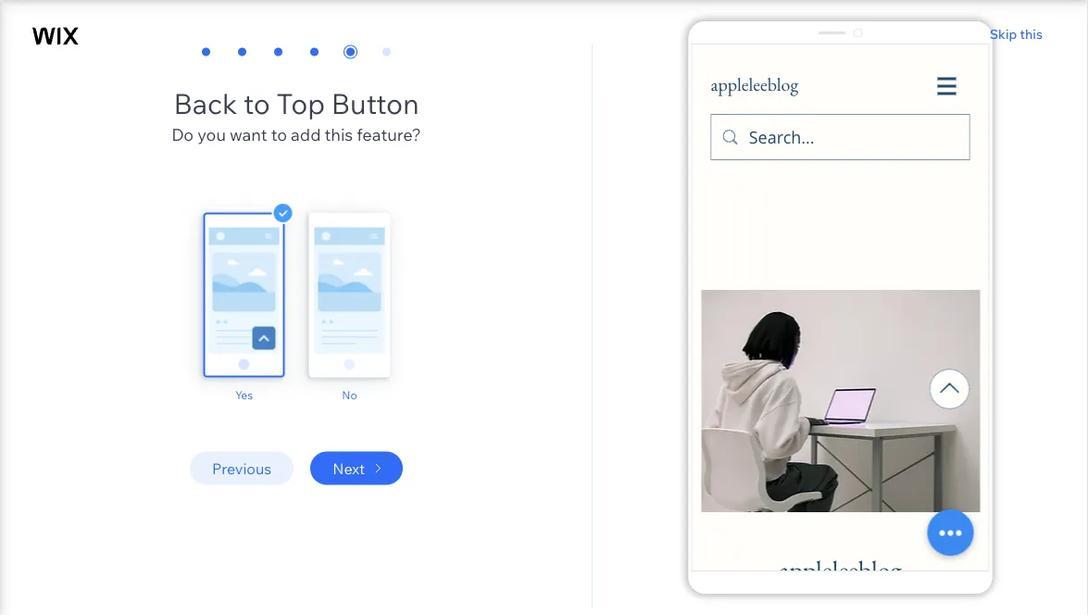 Task type: locate. For each thing, give the bounding box(es) containing it.
this
[[1020, 26, 1043, 42], [325, 124, 353, 145]]

yes
[[235, 388, 253, 402]]

0 horizontal spatial to
[[244, 86, 270, 120]]

1 horizontal spatial to
[[271, 124, 287, 145]]

previous
[[212, 459, 272, 477]]

0 vertical spatial this
[[1020, 26, 1043, 42]]

back
[[174, 86, 237, 120]]

to left add
[[271, 124, 287, 145]]

next
[[333, 459, 365, 477]]

to
[[244, 86, 270, 120], [271, 124, 287, 145]]

1 vertical spatial to
[[271, 124, 287, 145]]

this right skip
[[1020, 26, 1043, 42]]

to up "want" on the left top of the page
[[244, 86, 270, 120]]

skip this button
[[978, 26, 1055, 43]]

this right add
[[325, 124, 353, 145]]

0 horizontal spatial this
[[325, 124, 353, 145]]

1 horizontal spatial this
[[1020, 26, 1043, 42]]

1 vertical spatial this
[[325, 124, 353, 145]]

no
[[342, 388, 357, 402]]



Task type: describe. For each thing, give the bounding box(es) containing it.
next button
[[311, 452, 403, 485]]

want
[[230, 124, 267, 145]]

this inside back to top button do you want to add this feature?
[[325, 124, 353, 145]]

0 vertical spatial to
[[244, 86, 270, 120]]

you
[[198, 124, 226, 145]]

do
[[172, 124, 194, 145]]

add
[[291, 124, 321, 145]]

back to top button do you want to add this feature?
[[172, 86, 421, 145]]

this inside skip this button
[[1020, 26, 1043, 42]]

skip
[[990, 26, 1017, 42]]

button
[[331, 86, 419, 120]]

feature?
[[357, 124, 421, 145]]

previous button
[[190, 452, 294, 485]]

top
[[277, 86, 325, 120]]

skip this
[[990, 26, 1043, 42]]



Task type: vqa. For each thing, say whether or not it's contained in the screenshot.
the leftmost Search
no



